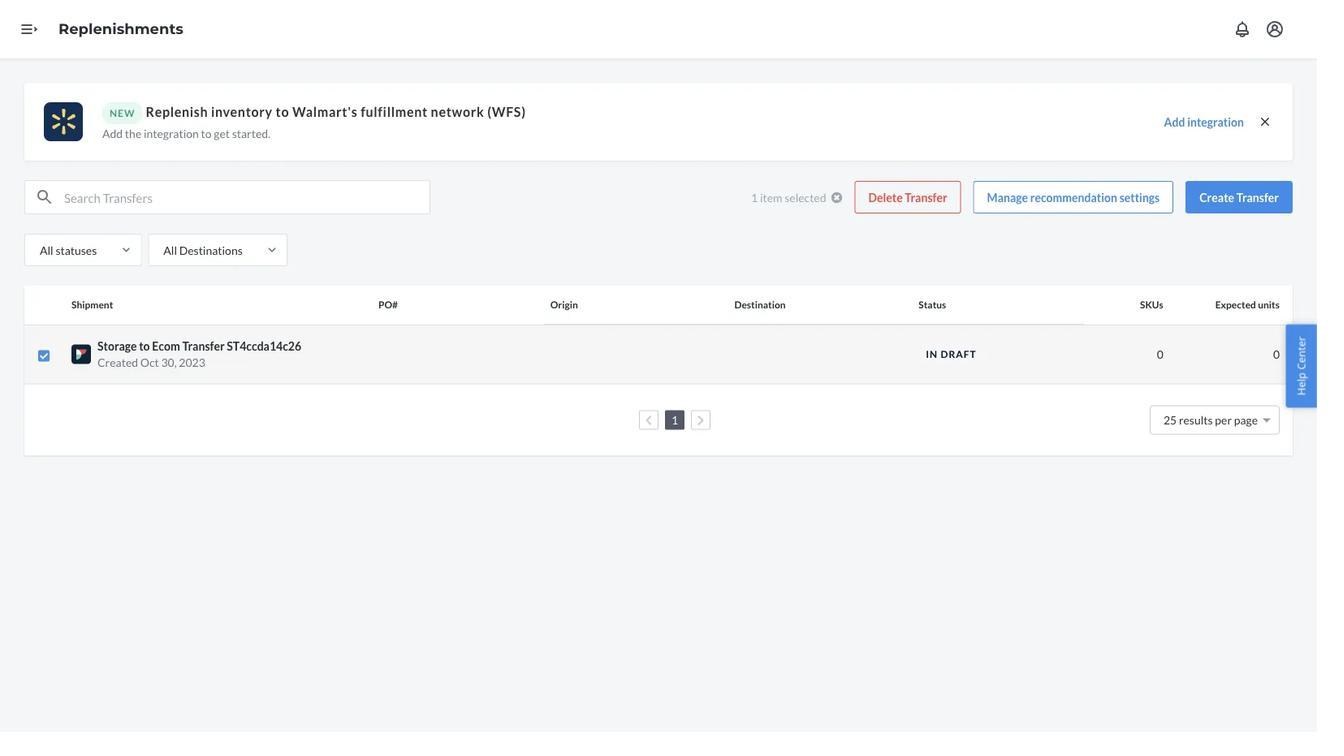 Task type: locate. For each thing, give the bounding box(es) containing it.
1 horizontal spatial transfer
[[905, 190, 948, 204]]

0 horizontal spatial 1
[[672, 413, 678, 427]]

destinations
[[179, 243, 243, 257]]

storage to ecom transfer st4ccda14c26 created oct 30, 2023
[[97, 340, 301, 370]]

to up oct on the left of the page
[[139, 340, 150, 353]]

ecom
[[152, 340, 180, 353]]

add integration
[[1165, 115, 1245, 129]]

integration inside button
[[1188, 115, 1245, 129]]

to
[[276, 104, 289, 120], [201, 126, 212, 140], [139, 340, 150, 353]]

create transfer link
[[1186, 181, 1293, 214]]

1 left item
[[752, 190, 758, 204]]

1 horizontal spatial integration
[[1188, 115, 1245, 129]]

create transfer
[[1200, 190, 1279, 204]]

1 horizontal spatial 0
[[1274, 348, 1280, 361]]

transfer right the delete
[[905, 190, 948, 204]]

add
[[1165, 115, 1186, 129], [102, 126, 123, 140]]

create transfer button
[[1186, 181, 1293, 214]]

0 down skus
[[1157, 348, 1164, 361]]

1 horizontal spatial all
[[164, 243, 177, 257]]

replenish inventory to walmart's fulfillment network (wfs)
[[146, 104, 526, 120]]

0 left center
[[1274, 348, 1280, 361]]

add inside button
[[1165, 115, 1186, 129]]

new
[[110, 107, 135, 119]]

integration
[[1188, 115, 1245, 129], [144, 126, 199, 140]]

po#
[[379, 299, 398, 311]]

transfer for delete transfer
[[905, 190, 948, 204]]

network
[[431, 104, 485, 120]]

selected
[[785, 190, 827, 204]]

1 all from the left
[[40, 243, 53, 257]]

inventory
[[211, 104, 273, 120]]

integration left the close image
[[1188, 115, 1245, 129]]

2 vertical spatial to
[[139, 340, 150, 353]]

all left statuses
[[40, 243, 53, 257]]

0 horizontal spatial all
[[40, 243, 53, 257]]

per
[[1216, 413, 1232, 427]]

walmart's
[[292, 104, 358, 120]]

get
[[214, 126, 230, 140]]

origin
[[551, 299, 578, 311]]

1 horizontal spatial add
[[1165, 115, 1186, 129]]

0 horizontal spatial to
[[139, 340, 150, 353]]

help center
[[1294, 337, 1309, 396]]

2 horizontal spatial transfer
[[1237, 190, 1279, 204]]

add integration button
[[1165, 114, 1245, 130]]

0 horizontal spatial 0
[[1157, 348, 1164, 361]]

1 horizontal spatial 1
[[752, 190, 758, 204]]

2 horizontal spatial to
[[276, 104, 289, 120]]

0
[[1157, 348, 1164, 361], [1274, 348, 1280, 361]]

manage recommendation settings link
[[974, 181, 1174, 214]]

expected
[[1216, 299, 1257, 311]]

created
[[97, 356, 138, 370]]

help center button
[[1286, 325, 1318, 408]]

1
[[752, 190, 758, 204], [672, 413, 678, 427]]

1 0 from the left
[[1157, 348, 1164, 361]]

open account menu image
[[1266, 19, 1285, 39]]

transfer for create transfer
[[1237, 190, 1279, 204]]

2 all from the left
[[164, 243, 177, 257]]

delete
[[869, 190, 903, 204]]

expected units
[[1216, 299, 1280, 311]]

st4ccda14c26
[[227, 340, 301, 353]]

all
[[40, 243, 53, 257], [164, 243, 177, 257]]

center
[[1294, 337, 1309, 370]]

check square image
[[37, 350, 50, 363]]

integration down replenish
[[144, 126, 199, 140]]

1 vertical spatial 1
[[672, 413, 678, 427]]

to right inventory
[[276, 104, 289, 120]]

1 for 1
[[672, 413, 678, 427]]

1 right chevron left image
[[672, 413, 678, 427]]

delete transfer button
[[855, 181, 962, 214]]

to left get
[[201, 126, 212, 140]]

transfer
[[905, 190, 948, 204], [1237, 190, 1279, 204], [182, 340, 225, 353]]

0 vertical spatial 1
[[752, 190, 758, 204]]

manage recommendation settings button
[[974, 181, 1174, 214]]

0 horizontal spatial transfer
[[182, 340, 225, 353]]

30,
[[161, 356, 177, 370]]

transfer right create in the right of the page
[[1237, 190, 1279, 204]]

0 vertical spatial to
[[276, 104, 289, 120]]

transfer up 2023
[[182, 340, 225, 353]]

statuses
[[56, 243, 97, 257]]

manage recommendation settings
[[987, 190, 1160, 204]]

chevron right image
[[698, 415, 705, 426]]

manage
[[987, 190, 1028, 204]]

close image
[[1258, 114, 1274, 130]]

0 horizontal spatial add
[[102, 126, 123, 140]]

1 horizontal spatial to
[[201, 126, 212, 140]]

all left destinations
[[164, 243, 177, 257]]

chevron left image
[[646, 415, 653, 426]]

1 for 1 item selected
[[752, 190, 758, 204]]



Task type: vqa. For each thing, say whether or not it's contained in the screenshot.
Amazon related to Shopify
no



Task type: describe. For each thing, give the bounding box(es) containing it.
0 horizontal spatial integration
[[144, 126, 199, 140]]

all statuses
[[40, 243, 97, 257]]

help
[[1294, 373, 1309, 396]]

draft
[[941, 348, 977, 360]]

units
[[1258, 299, 1280, 311]]

1 vertical spatial to
[[201, 126, 212, 140]]

destination
[[735, 299, 786, 311]]

fulfillment
[[361, 104, 428, 120]]

2023
[[179, 356, 205, 370]]

in draft
[[926, 348, 977, 360]]

1 item selected
[[752, 190, 827, 204]]

the
[[125, 126, 142, 140]]

settings
[[1120, 190, 1160, 204]]

page
[[1235, 413, 1258, 427]]

all destinations
[[164, 243, 243, 257]]

Search Transfers text field
[[64, 181, 430, 214]]

to inside storage to ecom transfer st4ccda14c26 created oct 30, 2023
[[139, 340, 150, 353]]

oct
[[140, 356, 159, 370]]

in
[[926, 348, 938, 360]]

25 results per page option
[[1164, 413, 1258, 427]]

all for all statuses
[[40, 243, 53, 257]]

1 link
[[669, 413, 682, 427]]

add for add the integration to get started.
[[102, 126, 123, 140]]

delete transfer
[[869, 190, 948, 204]]

replenishments
[[58, 20, 183, 38]]

2 0 from the left
[[1274, 348, 1280, 361]]

(wfs)
[[488, 104, 526, 120]]

create
[[1200, 190, 1235, 204]]

replenish
[[146, 104, 208, 120]]

skus
[[1141, 299, 1164, 311]]

storage
[[97, 340, 137, 353]]

open notifications image
[[1233, 19, 1253, 39]]

all for all destinations
[[164, 243, 177, 257]]

25
[[1164, 413, 1177, 427]]

replenishments link
[[58, 20, 183, 38]]

open navigation image
[[19, 19, 39, 39]]

times circle image
[[831, 192, 843, 203]]

started.
[[232, 126, 271, 140]]

results
[[1179, 413, 1213, 427]]

transfer inside storage to ecom transfer st4ccda14c26 created oct 30, 2023
[[182, 340, 225, 353]]

add for add integration
[[1165, 115, 1186, 129]]

25 results per page
[[1164, 413, 1258, 427]]

recommendation
[[1031, 190, 1118, 204]]

item
[[760, 190, 783, 204]]

status
[[919, 299, 947, 311]]

add the integration to get started.
[[102, 126, 271, 140]]

shipment
[[71, 299, 113, 311]]



